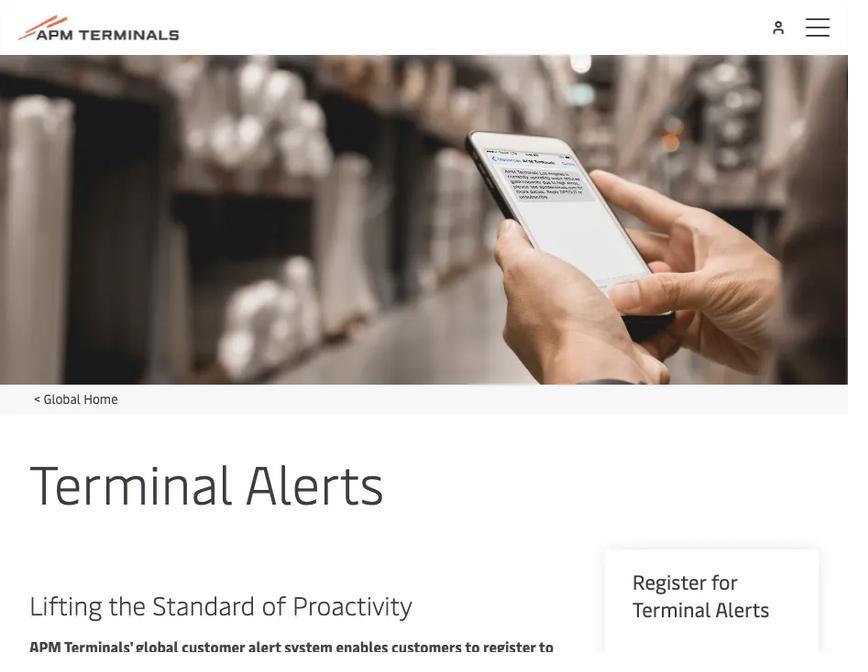 Task type: locate. For each thing, give the bounding box(es) containing it.
the
[[108, 587, 146, 622]]

register
[[633, 569, 706, 596]]

0 horizontal spatial alerts
[[245, 446, 384, 518]]

register for terminal alerts
[[633, 569, 770, 623]]

alerts inside the register for terminal alerts
[[715, 596, 770, 623]]

1 horizontal spatial alerts
[[715, 596, 770, 623]]

alerts
[[245, 446, 384, 518], [715, 596, 770, 623]]

lifting
[[29, 587, 102, 622]]

terminal inside the register for terminal alerts
[[633, 596, 711, 623]]

terminal down home
[[29, 446, 233, 518]]

0 vertical spatial terminal
[[29, 446, 233, 518]]

terminal down register
[[633, 596, 711, 623]]

apm terminals launches global customer alerts solution image
[[0, 55, 848, 385]]

global
[[44, 390, 81, 407]]

1 vertical spatial terminal
[[633, 596, 711, 623]]

1 horizontal spatial terminal
[[633, 596, 711, 623]]

1 vertical spatial alerts
[[715, 596, 770, 623]]

proactivity
[[293, 587, 412, 622]]

terminal
[[29, 446, 233, 518], [633, 596, 711, 623]]

0 vertical spatial alerts
[[245, 446, 384, 518]]



Task type: vqa. For each thing, say whether or not it's contained in the screenshot.
first on
no



Task type: describe. For each thing, give the bounding box(es) containing it.
<
[[34, 390, 40, 407]]

< global home
[[34, 390, 118, 407]]

for
[[711, 569, 737, 596]]

global home link
[[44, 390, 118, 407]]

0 horizontal spatial terminal
[[29, 446, 233, 518]]

terminal alerts
[[29, 446, 384, 518]]

standard
[[153, 587, 255, 622]]

home
[[84, 390, 118, 407]]

lifting the standard of proactivity
[[29, 587, 412, 622]]

of
[[262, 587, 286, 622]]



